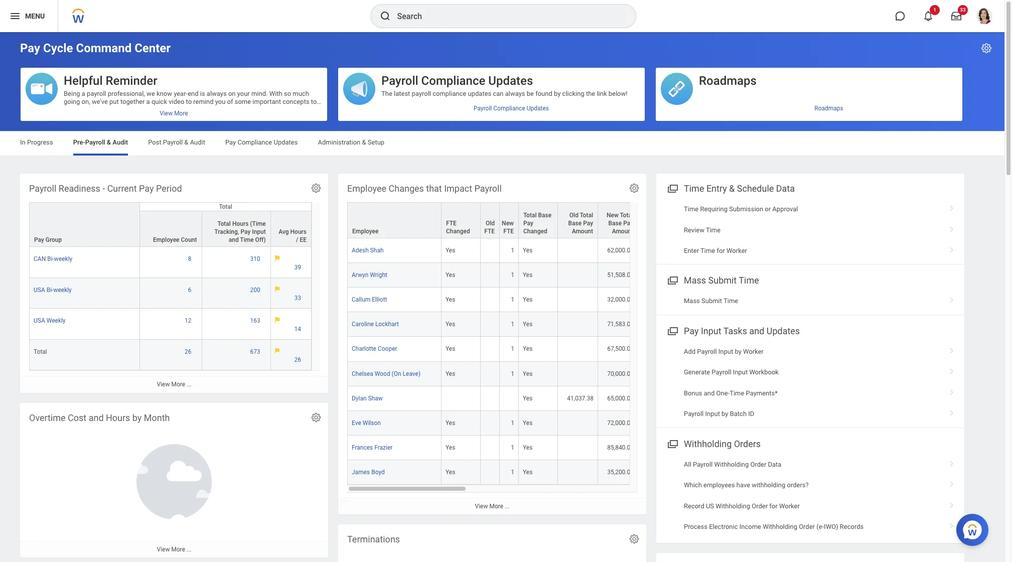 Task type: vqa. For each thing, say whether or not it's contained in the screenshot.


Task type: locate. For each thing, give the bounding box(es) containing it.
chevron right image
[[946, 202, 959, 212], [946, 244, 959, 254], [946, 344, 959, 355], [946, 365, 959, 375], [946, 407, 959, 417], [946, 457, 959, 467], [946, 478, 959, 488], [946, 520, 959, 530]]

row containing total hours (time tracking, pay input and time off)
[[29, 211, 312, 247]]

pay inside old total base pay amount
[[584, 220, 594, 227]]

2 amount from the left
[[613, 228, 634, 235]]

payroll up latest at the top left of page
[[382, 74, 419, 88]]

row containing charlotte cooper
[[348, 337, 1013, 362]]

pay down (time
[[241, 229, 251, 236]]

2 vertical spatial ...
[[187, 546, 192, 553]]

employee for employee
[[353, 228, 379, 235]]

chevron right image for order
[[946, 520, 959, 530]]

record us withholding order for worker
[[685, 502, 800, 510]]

2 vertical spatial hours
[[106, 413, 130, 423]]

updates down concepts
[[274, 139, 298, 146]]

1 horizontal spatial amount
[[613, 228, 634, 235]]

310 button
[[250, 255, 262, 263]]

the average hours per employee is less than 40.  all hours might not be submitted for the current open pay period. element containing 39
[[275, 255, 307, 272]]

for up process electronic income withholding order (e-iwo) records
[[770, 502, 778, 510]]

26 down "14" button
[[295, 357, 301, 364]]

order for for
[[752, 502, 768, 510]]

fte right 'old fte'
[[504, 228, 514, 235]]

0 horizontal spatial to
[[186, 98, 192, 105]]

2 vertical spatial employee
[[153, 237, 180, 244]]

payroll for helpful
[[87, 90, 106, 97]]

view more ... link
[[20, 376, 328, 393], [338, 498, 647, 515], [20, 541, 328, 558]]

the average hours per employee is less than 40.  all hours might not be submitted for the current open pay period. element for 200
[[275, 286, 307, 302]]

order left '(e-'
[[800, 523, 816, 531]]

list containing time requiring submission or approval
[[657, 199, 965, 261]]

all
[[685, 461, 692, 468]]

old inside 'old fte'
[[486, 220, 495, 227]]

total up total hours (time tracking, pay input and time off) popup button
[[219, 203, 232, 210]]

hours
[[232, 221, 249, 228], [291, 229, 307, 236], [106, 413, 130, 423]]

1 horizontal spatial base
[[569, 220, 582, 227]]

0 vertical spatial 33
[[961, 7, 967, 13]]

submit down 'enter time for worker'
[[709, 275, 737, 286]]

pay inside total base pay changed
[[524, 220, 534, 227]]

chevron right image inside process electronic income withholding order (e-iwo) records link
[[946, 520, 959, 530]]

2 horizontal spatial base
[[609, 220, 622, 227]]

profile logan mcneil image
[[977, 8, 993, 26]]

the average hours per employee is less than 40.  all hours might not be submitted for the current open pay period. element
[[275, 255, 307, 272], [275, 286, 307, 302], [275, 317, 307, 333], [275, 348, 307, 364]]

amount left 'new total base pay amount' popup button
[[572, 228, 594, 235]]

audit down stress
[[113, 139, 128, 146]]

withholding down withholding orders
[[715, 461, 749, 468]]

payroll input by batch id link
[[657, 404, 965, 425]]

1 the average hours per employee is less than 40.  all hours might not be submitted for the current open pay period. image from the top
[[275, 255, 280, 261]]

chevron right image inside time requiring submission or approval link
[[946, 202, 959, 212]]

1 to from the left
[[186, 98, 192, 105]]

row containing dylan shaw
[[348, 386, 1013, 411]]

2 the average hours per employee is less than 40.  all hours might not be submitted for the current open pay period. element from the top
[[275, 286, 307, 302]]

amount inside new total base pay amount
[[613, 228, 634, 235]]

2 vertical spatial compliance
[[238, 139, 272, 146]]

base inside old total base pay amount
[[569, 220, 582, 227]]

hours up / on the left top of the page
[[291, 229, 307, 236]]

payroll right impact
[[475, 183, 502, 194]]

0 vertical spatial roadmaps
[[700, 74, 757, 88]]

26 button
[[185, 348, 193, 356], [295, 356, 303, 364]]

2 changed from the left
[[524, 228, 548, 235]]

shah
[[370, 247, 384, 254]]

more inside 'payroll readiness - current pay period' "element"
[[171, 381, 185, 388]]

0 horizontal spatial 33
[[295, 295, 301, 302]]

pay left 'new total base pay amount' popup button
[[584, 220, 594, 227]]

1 always from the left
[[207, 90, 227, 97]]

you
[[215, 98, 226, 105]]

payroll right post
[[163, 139, 183, 146]]

3 chevron right image from the top
[[946, 344, 959, 355]]

33 button up 14
[[295, 294, 303, 302]]

usa
[[34, 287, 45, 294], [34, 318, 45, 325]]

the average hours per employee is less than 40.  all hours might not be submitted for the current open pay period. element containing 26
[[275, 348, 307, 364]]

1 vertical spatial view
[[475, 503, 488, 510]]

1 vertical spatial ...
[[505, 503, 510, 510]]

overtime cost and hours by month element
[[20, 403, 328, 558]]

frances
[[352, 444, 373, 451]]

input inside total hours (time tracking, pay input and time off)
[[252, 229, 266, 236]]

1 vertical spatial 33
[[295, 295, 301, 302]]

3 menu group image from the top
[[666, 437, 679, 450]]

view more ... link for period
[[20, 376, 328, 393]]

bonus
[[685, 390, 703, 397]]

employee inside popup button
[[153, 237, 180, 244]]

fte inside "popup button"
[[485, 228, 495, 235]]

1 vertical spatial roadmaps
[[815, 105, 844, 112]]

4 the average hours per employee is less than 40.  all hours might not be submitted for the current open pay period. element from the top
[[275, 348, 307, 364]]

tab list
[[10, 132, 995, 156]]

menu group image
[[666, 273, 679, 287], [666, 324, 679, 337], [666, 437, 679, 450]]

7 chevron right image from the top
[[946, 478, 959, 488]]

1 horizontal spatial fte
[[485, 228, 495, 235]]

your up some
[[237, 90, 250, 97]]

1 horizontal spatial changed
[[524, 228, 548, 235]]

time up the tasks
[[724, 298, 739, 305]]

0 horizontal spatial new
[[502, 220, 514, 227]]

1 chevron right image from the top
[[946, 223, 959, 233]]

time up review
[[685, 205, 699, 213]]

row containing adesh shah
[[348, 239, 1013, 263]]

can bi-weekly
[[34, 256, 72, 263]]

2 horizontal spatial fte
[[504, 228, 514, 235]]

(time
[[250, 221, 266, 228]]

& right post
[[184, 139, 189, 146]]

row
[[29, 202, 312, 247], [348, 202, 1013, 239], [29, 211, 312, 247], [348, 239, 1013, 263], [29, 247, 312, 278], [348, 263, 1013, 288], [29, 278, 312, 309], [348, 288, 1013, 313], [29, 309, 312, 340], [348, 313, 1013, 337], [348, 337, 1013, 362], [29, 340, 312, 371], [348, 362, 1013, 386], [348, 386, 1013, 411], [348, 411, 1013, 436], [348, 436, 1013, 460], [348, 460, 1013, 485]]

weekly inside can bi-weekly link
[[54, 256, 72, 263]]

0 vertical spatial view more ...
[[157, 381, 192, 388]]

total element
[[34, 346, 47, 355]]

a
[[82, 90, 85, 97], [146, 98, 150, 105]]

hours for ee
[[291, 229, 307, 236]]

1 vertical spatial bi-
[[47, 287, 53, 294]]

payroll readiness - current pay period
[[29, 183, 182, 194]]

new hires element
[[657, 553, 965, 562]]

8 button
[[188, 255, 193, 263]]

bi- right can
[[47, 256, 54, 263]]

put
[[110, 98, 119, 105]]

dylan shaw
[[352, 395, 383, 402]]

2 audit from the left
[[190, 139, 205, 146]]

employee
[[348, 183, 387, 194], [353, 228, 379, 235], [153, 237, 180, 244]]

view more ... inside employee changes that impact payroll element
[[475, 503, 510, 510]]

1 chevron right image from the top
[[946, 202, 959, 212]]

by down the tasks
[[735, 348, 742, 356]]

chevron right image inside mass submit time link
[[946, 294, 959, 304]]

bi- up usa weekly link
[[47, 287, 53, 294]]

1 vertical spatial your
[[93, 106, 106, 113]]

& for time entry & schedule data
[[730, 183, 735, 194]]

always inside being a payroll professional, we know year-end is always on your mind. with so much going on, we've put together a quick video to remind you of some important concepts to help keep your stress down!
[[207, 90, 227, 97]]

payroll inside being a payroll professional, we know year-end is always on your mind. with so much going on, we've put together a quick video to remind you of some important concepts to help keep your stress down!
[[87, 90, 106, 97]]

compliance down the latest payroll compliance updates can always be found by clicking the link below!
[[494, 105, 526, 112]]

tasks
[[724, 326, 748, 336]]

pay down of
[[225, 139, 236, 146]]

changed left 'old fte'
[[446, 228, 470, 235]]

0 horizontal spatial your
[[93, 106, 106, 113]]

0 vertical spatial view more ... link
[[20, 376, 328, 393]]

fte inside new fte
[[504, 228, 514, 235]]

1 list from the top
[[657, 199, 965, 261]]

2 chevron right image from the top
[[946, 294, 959, 304]]

1 vertical spatial list
[[657, 341, 965, 425]]

batch
[[731, 410, 747, 418]]

1 vertical spatial menu group image
[[666, 324, 679, 337]]

hours inside total hours (time tracking, pay input and time off)
[[232, 221, 249, 228]]

chevron right image inside payroll input by batch id link
[[946, 407, 959, 417]]

pay left group
[[34, 237, 44, 244]]

time right review
[[707, 226, 721, 234]]

0 vertical spatial more
[[171, 381, 185, 388]]

row containing chelsea wood (on leave)
[[348, 362, 1013, 386]]

1 horizontal spatial old
[[570, 212, 579, 219]]

1 horizontal spatial new
[[607, 212, 619, 219]]

0 vertical spatial payroll compliance updates
[[382, 74, 533, 88]]

chevron right image inside record us withholding order for worker link
[[946, 499, 959, 509]]

5 chevron right image from the top
[[946, 407, 959, 417]]

worker down time requiring submission or approval
[[727, 247, 748, 255]]

worker down "orders?"
[[780, 502, 800, 510]]

33 button inside the average hours per employee is less than 40.  all hours might not be submitted for the current open pay period. element
[[295, 294, 303, 302]]

1 mass from the top
[[685, 275, 707, 286]]

list for data
[[657, 199, 965, 261]]

chevron right image for worker
[[946, 344, 959, 355]]

bi- for can
[[47, 256, 54, 263]]

3 the average hours per employee is less than 40.  all hours might not be submitted for the current open pay period. element from the top
[[275, 317, 307, 333]]

new for new fte
[[502, 220, 514, 227]]

data up withholding
[[769, 461, 782, 468]]

view inside overtime cost and hours by month element
[[157, 546, 170, 553]]

menu button
[[0, 0, 58, 32]]

total
[[219, 203, 232, 210], [524, 212, 537, 219], [580, 212, 594, 219], [620, 212, 634, 219], [218, 221, 231, 228], [34, 348, 47, 355]]

and left one-
[[704, 390, 715, 397]]

list
[[657, 199, 965, 261], [657, 341, 965, 425], [657, 454, 965, 538]]

200
[[250, 287, 261, 294]]

0 horizontal spatial audit
[[113, 139, 128, 146]]

new for new total base pay amount
[[607, 212, 619, 219]]

1 vertical spatial the average hours per employee is less than 40.  all hours might not be submitted for the current open pay period. image
[[275, 286, 280, 292]]

1 vertical spatial for
[[770, 502, 778, 510]]

2 chevron right image from the top
[[946, 244, 959, 254]]

charlotte cooper link
[[352, 344, 398, 353]]

payroll for payroll
[[412, 90, 431, 97]]

row containing caroline lockhart
[[348, 313, 1013, 337]]

video
[[169, 98, 184, 105]]

hours for tracking,
[[232, 221, 249, 228]]

usa for usa weekly
[[34, 318, 45, 325]]

usa down can
[[34, 287, 45, 294]]

input down one-
[[706, 410, 721, 418]]

base up 62,000.00
[[609, 220, 622, 227]]

more inside overtime cost and hours by month element
[[171, 546, 185, 553]]

1 horizontal spatial payroll
[[412, 90, 431, 97]]

usa for usa bi-weekly
[[34, 287, 45, 294]]

below!
[[609, 90, 628, 97]]

1 vertical spatial order
[[752, 502, 768, 510]]

employee column header
[[348, 202, 442, 239]]

row containing callum elliott
[[348, 288, 1013, 313]]

0 horizontal spatial fte
[[446, 220, 457, 227]]

1 horizontal spatial a
[[146, 98, 150, 105]]

old right total base pay changed column header
[[570, 212, 579, 219]]

yes
[[446, 247, 456, 254], [523, 247, 533, 254], [446, 272, 456, 279], [523, 272, 533, 279], [446, 296, 456, 303], [523, 296, 533, 303], [446, 321, 456, 328], [523, 321, 533, 328], [446, 346, 456, 353], [523, 346, 533, 353], [446, 370, 456, 377], [523, 370, 533, 377], [523, 395, 533, 402], [446, 420, 456, 427], [523, 420, 533, 427], [446, 444, 456, 451], [523, 444, 533, 451], [446, 469, 456, 476], [523, 469, 533, 476]]

usa bi-weekly link
[[34, 285, 72, 294]]

& right pre-
[[107, 139, 111, 146]]

compliance inside tab list
[[238, 139, 272, 146]]

usa inside usa weekly link
[[34, 318, 45, 325]]

bi-
[[47, 256, 54, 263], [47, 287, 53, 294]]

weekly up weekly
[[53, 287, 72, 294]]

0 horizontal spatial amount
[[572, 228, 594, 235]]

1 horizontal spatial to
[[311, 98, 317, 105]]

menu group image for pay input tasks and updates
[[666, 324, 679, 337]]

chevron right image inside the add payroll input by worker link
[[946, 344, 959, 355]]

order down withholding
[[752, 502, 768, 510]]

2 vertical spatial view more ... link
[[20, 541, 328, 558]]

chevron right image inside all payroll withholding order data link
[[946, 457, 959, 467]]

data inside list
[[769, 461, 782, 468]]

compliance down important
[[238, 139, 272, 146]]

chevron right image inside review time link
[[946, 223, 959, 233]]

payroll inside "element"
[[29, 183, 56, 194]]

0 vertical spatial order
[[751, 461, 767, 468]]

withholding
[[685, 439, 732, 449], [715, 461, 749, 468], [716, 502, 751, 510], [763, 523, 798, 531]]

0 horizontal spatial for
[[717, 247, 726, 255]]

total inside old total base pay amount
[[580, 212, 594, 219]]

total hours (time tracking, pay input and time off)
[[215, 221, 266, 244]]

new total base pay amount
[[607, 212, 634, 235]]

arwyn
[[352, 272, 369, 279]]

3 list from the top
[[657, 454, 965, 538]]

39 button
[[295, 263, 303, 272]]

always left be
[[506, 90, 526, 97]]

data up the approval
[[777, 183, 796, 194]]

1 amount from the left
[[572, 228, 594, 235]]

withholding
[[752, 482, 786, 489]]

base inside new total base pay amount
[[609, 220, 622, 227]]

be
[[527, 90, 534, 97]]

withholding orders
[[685, 439, 761, 449]]

0 horizontal spatial 26 button
[[185, 348, 193, 356]]

configure overtime cost and hours by month image
[[311, 412, 322, 423]]

notifications large image
[[924, 11, 934, 21]]

... inside 'payroll readiness - current pay period' "element"
[[187, 381, 192, 388]]

the average hours per employee is less than 40.  all hours might not be submitted for the current open pay period. image right the 200 button
[[275, 286, 280, 292]]

view inside 'payroll readiness - current pay period' "element"
[[157, 381, 170, 388]]

2 the average hours per employee is less than 40.  all hours might not be submitted for the current open pay period. image from the top
[[275, 286, 280, 292]]

0 vertical spatial employee
[[348, 183, 387, 194]]

fte for old fte
[[485, 228, 495, 235]]

1 vertical spatial 26 button
[[295, 356, 303, 364]]

1 vertical spatial employee
[[353, 228, 379, 235]]

time right enter
[[701, 247, 716, 255]]

mass submit time up the tasks
[[685, 298, 739, 305]]

...
[[187, 381, 192, 388], [505, 503, 510, 510], [187, 546, 192, 553]]

the average hours per employee is less than 40.  all hours might not be submitted for the current open pay period. image for 673
[[275, 348, 280, 354]]

boyd
[[372, 469, 385, 476]]

chevron right image for data
[[946, 457, 959, 467]]

1 payroll from the left
[[87, 90, 106, 97]]

1 horizontal spatial audit
[[190, 139, 205, 146]]

hours left month
[[106, 413, 130, 423]]

2 vertical spatial menu group image
[[666, 437, 679, 450]]

wilson
[[363, 420, 381, 427]]

usa inside usa bi-weekly link
[[34, 287, 45, 294]]

list containing add payroll input by worker
[[657, 341, 965, 425]]

payroll
[[87, 90, 106, 97], [412, 90, 431, 97]]

menu group image for mass submit time
[[666, 273, 679, 287]]

0 vertical spatial the average hours per employee is less than 40.  all hours might not be submitted for the current open pay period. image
[[275, 255, 280, 261]]

1 vertical spatial 26
[[295, 357, 301, 364]]

the average hours per employee is less than 40.  all hours might not be submitted for the current open pay period. element containing 14
[[275, 317, 307, 333]]

configure terminations image
[[629, 534, 640, 545]]

add payroll input by worker link
[[657, 341, 965, 362]]

1 vertical spatial mass
[[685, 298, 700, 305]]

updates inside tab list
[[274, 139, 298, 146]]

& left setup
[[362, 139, 366, 146]]

1 vertical spatial weekly
[[53, 287, 72, 294]]

pay inside tab list
[[225, 139, 236, 146]]

1 menu group image from the top
[[666, 273, 679, 287]]

1 vertical spatial payroll compliance updates
[[474, 105, 549, 112]]

8 chevron right image from the top
[[946, 520, 959, 530]]

chevron right image inside bonus and one-time payments* link
[[946, 386, 959, 396]]

updates up the add payroll input by worker link
[[767, 326, 801, 336]]

administration & setup
[[318, 139, 385, 146]]

changed inside column header
[[446, 228, 470, 235]]

1 usa from the top
[[34, 287, 45, 294]]

configure this page image
[[981, 42, 993, 54]]

view more ... inside overtime cost and hours by month element
[[157, 546, 192, 553]]

view more ... for period
[[157, 381, 192, 388]]

0 horizontal spatial roadmaps
[[700, 74, 757, 88]]

amount for old total base pay amount
[[572, 228, 594, 235]]

51,508.00
[[608, 272, 634, 279]]

employee count
[[153, 237, 197, 244]]

base inside total base pay changed
[[539, 212, 552, 219]]

0 horizontal spatial 33 button
[[295, 294, 303, 302]]

0 vertical spatial your
[[237, 90, 250, 97]]

... inside employee changes that impact payroll element
[[505, 503, 510, 510]]

row containing total base pay changed
[[348, 202, 1013, 239]]

amount inside old total base pay amount
[[572, 228, 594, 235]]

the average hours per employee is less than 40.  all hours might not be submitted for the current open pay period. element for 673
[[275, 348, 307, 364]]

3 chevron right image from the top
[[946, 386, 959, 396]]

time down 'enter time for worker'
[[739, 275, 760, 286]]

1 vertical spatial view more ... link
[[338, 498, 647, 515]]

the average hours per employee is less than 40.  all hours might not be submitted for the current open pay period. image for 200
[[275, 286, 280, 292]]

menu banner
[[0, 0, 1005, 32]]

... for overtime cost and hours by month
[[187, 546, 192, 553]]

audit
[[113, 139, 128, 146], [190, 139, 205, 146]]

weekly down group
[[54, 256, 72, 263]]

new inside popup button
[[502, 220, 514, 227]]

... inside overtime cost and hours by month element
[[187, 546, 192, 553]]

employee inside popup button
[[353, 228, 379, 235]]

menu group image for withholding orders
[[666, 437, 679, 450]]

the average hours per employee is less than 40.  all hours might not be submitted for the current open pay period. image
[[275, 255, 280, 261], [275, 286, 280, 292], [275, 348, 280, 354]]

0 vertical spatial 26 button
[[185, 348, 193, 356]]

generate payroll input workbook
[[685, 369, 779, 376]]

audit down the remind
[[190, 139, 205, 146]]

fte changed column header
[[442, 202, 481, 239]]

worker up workbook
[[744, 348, 764, 356]]

the average hours per employee is less than 40.  all hours might not be submitted for the current open pay period. element for 310
[[275, 255, 307, 272]]

new fte
[[502, 220, 514, 235]]

1 inside button
[[934, 7, 937, 13]]

payroll right latest at the top left of page
[[412, 90, 431, 97]]

cell
[[481, 239, 500, 263], [558, 239, 599, 263], [481, 263, 500, 288], [558, 263, 599, 288], [481, 288, 500, 313], [558, 288, 599, 313], [481, 313, 500, 337], [558, 313, 599, 337], [481, 337, 500, 362], [558, 337, 599, 362], [481, 362, 500, 386], [558, 362, 599, 386], [442, 386, 481, 411], [481, 386, 500, 411], [500, 386, 519, 411], [481, 411, 500, 436], [558, 411, 599, 436], [481, 436, 500, 460], [558, 436, 599, 460], [481, 460, 500, 485], [558, 460, 599, 485]]

2 vertical spatial the average hours per employee is less than 40.  all hours might not be submitted for the current open pay period. image
[[275, 348, 280, 354]]

new fte column header
[[500, 202, 519, 239]]

old inside old total base pay amount
[[570, 212, 579, 219]]

tab list containing in progress
[[10, 132, 995, 156]]

1 vertical spatial more
[[490, 503, 504, 510]]

always up the you
[[207, 90, 227, 97]]

changed right new fte
[[524, 228, 548, 235]]

1 vertical spatial hours
[[291, 229, 307, 236]]

bonus and one-time payments*
[[685, 390, 778, 397]]

payments*
[[747, 390, 778, 397]]

row containing usa bi-weekly
[[29, 278, 312, 309]]

usa left weekly
[[34, 318, 45, 325]]

time
[[685, 183, 705, 194], [685, 205, 699, 213], [707, 226, 721, 234], [240, 237, 254, 244], [701, 247, 716, 255], [739, 275, 760, 286], [724, 298, 739, 305], [730, 390, 745, 397]]

2 usa from the top
[[34, 318, 45, 325]]

your down we've
[[93, 106, 106, 113]]

33 down 39 button
[[295, 295, 301, 302]]

the average hours per employee is less than 40.  all hours might not be submitted for the current open pay period. element down / on the left top of the page
[[275, 255, 307, 272]]

orders?
[[788, 482, 809, 489]]

process
[[685, 523, 708, 531]]

3 the average hours per employee is less than 40.  all hours might not be submitted for the current open pay period. image from the top
[[275, 348, 280, 354]]

roadmaps link
[[656, 101, 963, 116]]

arwyn wright link
[[352, 270, 388, 279]]

0 vertical spatial 33 button
[[946, 5, 969, 27]]

hours inside avg hours / ee
[[291, 229, 307, 236]]

compliance up the compliance
[[422, 74, 486, 88]]

14
[[295, 326, 301, 333]]

2 vertical spatial list
[[657, 454, 965, 538]]

elliott
[[372, 296, 387, 303]]

row containing james boyd
[[348, 460, 1013, 485]]

employee left changes
[[348, 183, 387, 194]]

compliance
[[422, 74, 486, 88], [494, 105, 526, 112], [238, 139, 272, 146]]

base right total base pay changed column header
[[569, 220, 582, 227]]

pay right new fte 'column header'
[[524, 220, 534, 227]]

reminder
[[106, 74, 157, 88]]

main content
[[0, 32, 1013, 562]]

pay inside total hours (time tracking, pay input and time off)
[[241, 229, 251, 236]]

progress
[[27, 139, 53, 146]]

payroll input by batch id
[[685, 410, 755, 418]]

payroll up we've
[[87, 90, 106, 97]]

view more ... inside 'payroll readiness - current pay period' "element"
[[157, 381, 192, 388]]

2 menu group image from the top
[[666, 324, 679, 337]]

which employees have withholding orders? link
[[657, 475, 965, 496]]

1 vertical spatial old
[[486, 220, 495, 227]]

33 inside menu banner
[[961, 7, 967, 13]]

pay up add
[[685, 326, 699, 336]]

weekly inside usa bi-weekly link
[[53, 287, 72, 294]]

0 vertical spatial compliance
[[422, 74, 486, 88]]

1 changed from the left
[[446, 228, 470, 235]]

0 horizontal spatial always
[[207, 90, 227, 97]]

center
[[135, 41, 171, 55]]

0 vertical spatial usa
[[34, 287, 45, 294]]

0 horizontal spatial old
[[486, 220, 495, 227]]

generate
[[685, 369, 711, 376]]

35,200.00
[[608, 469, 634, 476]]

old for old fte
[[486, 220, 495, 227]]

employee left the count
[[153, 237, 180, 244]]

time right menu group image
[[685, 183, 705, 194]]

1 for 67,500.00
[[511, 346, 515, 353]]

new right old fte column header
[[502, 220, 514, 227]]

the average hours per employee is less than 40.  all hours might not be submitted for the current open pay period. image right 673 button
[[275, 348, 280, 354]]

arwyn wright
[[352, 272, 388, 279]]

0 vertical spatial weekly
[[54, 256, 72, 263]]

overtime
[[29, 413, 66, 423]]

2 payroll from the left
[[412, 90, 431, 97]]

old fte button
[[481, 203, 500, 238]]

1 vertical spatial view more ...
[[475, 503, 510, 510]]

33 button left "profile logan mcneil" icon
[[946, 5, 969, 27]]

6 chevron right image from the top
[[946, 457, 959, 467]]

0 horizontal spatial hours
[[106, 413, 130, 423]]

chevron right image for mass submit time
[[946, 294, 959, 304]]

always
[[207, 90, 227, 97], [506, 90, 526, 97]]

& for post payroll & audit
[[184, 139, 189, 146]]

chevron right image inside which employees have withholding orders? link
[[946, 478, 959, 488]]

33 left "profile logan mcneil" icon
[[961, 7, 967, 13]]

total up the "tracking,"
[[218, 221, 231, 228]]

worker
[[727, 247, 748, 255], [744, 348, 764, 356], [780, 502, 800, 510]]

1 vertical spatial new
[[502, 220, 514, 227]]

1 vertical spatial submit
[[702, 298, 723, 305]]

163 button
[[250, 317, 262, 325]]

0 vertical spatial ...
[[187, 381, 192, 388]]

the average hours per employee is less than 40.  all hours might not be submitted for the current open pay period. element containing 33
[[275, 286, 307, 302]]

0 vertical spatial list
[[657, 199, 965, 261]]

payroll compliance updates up the compliance
[[382, 74, 533, 88]]

menu group image
[[666, 181, 679, 195]]

help
[[64, 106, 76, 113]]

pay left period
[[139, 183, 154, 194]]

1 audit from the left
[[113, 139, 128, 146]]

more for period
[[171, 381, 185, 388]]

mass submit time down 'enter time for worker'
[[685, 275, 760, 286]]

payroll
[[382, 74, 419, 88], [474, 105, 492, 112], [85, 139, 105, 146], [163, 139, 183, 146], [29, 183, 56, 194], [475, 183, 502, 194], [698, 348, 717, 356], [712, 369, 732, 376], [685, 410, 704, 418], [694, 461, 713, 468]]

6
[[188, 287, 192, 294]]

0 horizontal spatial changed
[[446, 228, 470, 235]]

search image
[[379, 10, 391, 22]]

time left off) at the left of page
[[240, 237, 254, 244]]

row containing arwyn wright
[[348, 263, 1013, 288]]

2 list from the top
[[657, 341, 965, 425]]

1 the average hours per employee is less than 40.  all hours might not be submitted for the current open pay period. element from the top
[[275, 255, 307, 272]]

total base pay changed button
[[519, 203, 558, 238]]

total right new fte 'column header'
[[524, 212, 537, 219]]

4 chevron right image from the top
[[946, 365, 959, 375]]

1 vertical spatial 33 button
[[295, 294, 303, 302]]

1 horizontal spatial hours
[[232, 221, 249, 228]]

total base pay changed column header
[[519, 202, 558, 239]]

0 vertical spatial view
[[157, 381, 170, 388]]

to down 'end'
[[186, 98, 192, 105]]

configure payroll readiness - current pay period image
[[311, 183, 322, 194]]

record us withholding order for worker link
[[657, 496, 965, 517]]

2 vertical spatial view
[[157, 546, 170, 553]]

chevron right image for id
[[946, 407, 959, 417]]

0 vertical spatial data
[[777, 183, 796, 194]]

2 vertical spatial worker
[[780, 502, 800, 510]]

hours up the "tracking,"
[[232, 221, 249, 228]]

26 button down 12 button
[[185, 348, 193, 356]]

payroll compliance updates down the latest payroll compliance updates can always be found by clicking the link below!
[[474, 105, 549, 112]]

and inside list
[[704, 390, 715, 397]]

on
[[228, 90, 236, 97]]

chevron right image
[[946, 223, 959, 233], [946, 294, 959, 304], [946, 386, 959, 396], [946, 499, 959, 509]]

the average hours per employee is less than 40.  all hours might not be submitted for the current open pay period. image right 310 button
[[275, 255, 280, 261]]

4 chevron right image from the top
[[946, 499, 959, 509]]

0 horizontal spatial 26
[[185, 348, 192, 355]]

pay group button
[[30, 203, 140, 247]]

26 button down "14" button
[[295, 356, 303, 364]]

0 horizontal spatial payroll
[[87, 90, 106, 97]]

new inside new total base pay amount
[[607, 212, 619, 219]]

post
[[148, 139, 162, 146]]

2 vertical spatial view more ...
[[157, 546, 192, 553]]

0 vertical spatial hours
[[232, 221, 249, 228]]

1 horizontal spatial always
[[506, 90, 526, 97]]

your
[[237, 90, 250, 97], [93, 106, 106, 113]]

2 horizontal spatial hours
[[291, 229, 307, 236]]

1 horizontal spatial 33 button
[[946, 5, 969, 27]]

chevron right image for bonus and one-time payments*
[[946, 386, 959, 396]]

1 horizontal spatial 33
[[961, 7, 967, 13]]

terminations
[[348, 534, 400, 545]]



Task type: describe. For each thing, give the bounding box(es) containing it.
withholding right income
[[763, 523, 798, 531]]

input up generate payroll input workbook at the bottom right of the page
[[719, 348, 734, 356]]

add
[[685, 348, 696, 356]]

list containing all payroll withholding order data
[[657, 454, 965, 538]]

fte for new fte
[[504, 228, 514, 235]]

chelsea wood (on leave)
[[352, 370, 421, 377]]

data for time entry & schedule data
[[777, 183, 796, 194]]

roadmaps button
[[656, 68, 963, 106]]

26 inside the average hours per employee is less than 40.  all hours might not be submitted for the current open pay period. element
[[295, 357, 301, 364]]

audit for post payroll & audit
[[190, 139, 205, 146]]

0 vertical spatial 26
[[185, 348, 192, 355]]

submit inside mass submit time link
[[702, 298, 723, 305]]

new fte button
[[500, 203, 519, 238]]

roadmaps inside button
[[700, 74, 757, 88]]

input up the bonus and one-time payments* on the bottom right
[[734, 369, 748, 376]]

data for all payroll withholding order data
[[769, 461, 782, 468]]

673
[[250, 348, 261, 355]]

generate payroll input workbook link
[[657, 362, 965, 383]]

usa bi-weekly
[[34, 287, 72, 294]]

stress
[[107, 106, 125, 113]]

adesh
[[352, 247, 369, 254]]

time inside total hours (time tracking, pay input and time off)
[[240, 237, 254, 244]]

and right cost at the bottom
[[89, 413, 104, 423]]

85,840.00
[[608, 444, 634, 451]]

0 vertical spatial worker
[[727, 247, 748, 255]]

so
[[284, 90, 291, 97]]

orders
[[735, 439, 761, 449]]

chevron right image inside enter time for worker link
[[946, 244, 959, 254]]

1 horizontal spatial 26 button
[[295, 356, 303, 364]]

view for month
[[157, 546, 170, 553]]

which
[[685, 482, 702, 489]]

all payroll withholding order data link
[[657, 454, 965, 475]]

row containing frances frazier
[[348, 436, 1013, 460]]

all payroll withholding order data
[[685, 461, 782, 468]]

much
[[293, 90, 309, 97]]

submission
[[730, 205, 764, 213]]

time up batch
[[730, 390, 745, 397]]

pay left cycle
[[20, 41, 40, 55]]

wright
[[370, 272, 388, 279]]

base for new
[[609, 220, 622, 227]]

input left the tasks
[[702, 326, 722, 336]]

total inside total base pay changed
[[524, 212, 537, 219]]

with
[[270, 90, 283, 97]]

is
[[200, 90, 205, 97]]

command
[[76, 41, 132, 55]]

electronic
[[710, 523, 738, 531]]

weekly for usa bi-weekly
[[53, 287, 72, 294]]

caroline lockhart link
[[352, 319, 399, 328]]

chevron right image for orders?
[[946, 478, 959, 488]]

adesh shah
[[352, 247, 384, 254]]

entry
[[707, 183, 728, 194]]

withholding up electronic
[[716, 502, 751, 510]]

chevron right image for record us withholding order for worker
[[946, 499, 959, 509]]

bonus and one-time payments* link
[[657, 383, 965, 404]]

row containing eve wilson
[[348, 411, 1013, 436]]

the average hours per employee is less than 40.  all hours might not be submitted for the current open pay period. image for 310
[[275, 255, 280, 261]]

1 vertical spatial worker
[[744, 348, 764, 356]]

weekly
[[47, 318, 66, 325]]

-
[[103, 183, 105, 194]]

total base pay changed
[[524, 212, 552, 235]]

view more ... link for month
[[20, 541, 328, 558]]

33 inside 'payroll readiness - current pay period' "element"
[[295, 295, 301, 302]]

new total base pay amount button
[[599, 203, 638, 238]]

total inside total hours (time tracking, pay input and time off)
[[218, 221, 231, 228]]

eve
[[352, 420, 361, 427]]

can
[[34, 256, 46, 263]]

chevron right image for review time
[[946, 223, 959, 233]]

caroline
[[352, 321, 374, 328]]

by left month
[[132, 413, 142, 423]]

setup
[[368, 139, 385, 146]]

compliance
[[433, 90, 467, 97]]

by right found
[[554, 90, 561, 97]]

order for data
[[751, 461, 767, 468]]

payroll down keep
[[85, 139, 105, 146]]

enter time for worker link
[[657, 241, 965, 261]]

chevron right image for approval
[[946, 202, 959, 212]]

163
[[250, 318, 261, 325]]

0 horizontal spatial a
[[82, 90, 85, 97]]

enter time for worker
[[685, 247, 748, 255]]

james boyd link
[[352, 467, 385, 476]]

cost
[[68, 413, 86, 423]]

employee changes that impact payroll element
[[338, 174, 1013, 515]]

more for month
[[171, 546, 185, 553]]

employee for employee count
[[153, 237, 180, 244]]

end
[[188, 90, 199, 97]]

Search Workday  search field
[[397, 5, 615, 27]]

changes
[[389, 183, 424, 194]]

inbox large image
[[952, 11, 962, 21]]

1 horizontal spatial your
[[237, 90, 250, 97]]

view for period
[[157, 381, 170, 388]]

view more ... for month
[[157, 546, 192, 553]]

enter
[[685, 247, 700, 255]]

fte inside fte changed
[[446, 220, 457, 227]]

1 for 35,200.00
[[511, 469, 515, 476]]

total inside new total base pay amount
[[620, 212, 634, 219]]

1 for 70,000.00
[[511, 370, 515, 377]]

payroll up one-
[[712, 369, 732, 376]]

amount for new total base pay amount
[[613, 228, 634, 235]]

fte changed button
[[442, 203, 481, 238]]

view inside employee changes that impact payroll element
[[475, 503, 488, 510]]

payroll readiness - current pay period element
[[20, 174, 328, 393]]

justify image
[[9, 10, 21, 22]]

withholding up all
[[685, 439, 732, 449]]

payroll down bonus
[[685, 410, 704, 418]]

1 vertical spatial compliance
[[494, 105, 526, 112]]

dylan shaw link
[[352, 393, 383, 402]]

time requiring submission or approval
[[685, 205, 799, 213]]

fte changed
[[446, 220, 470, 235]]

2 mass from the top
[[685, 298, 700, 305]]

and right the tasks
[[750, 326, 765, 336]]

payroll right all
[[694, 461, 713, 468]]

1 for 85,840.00
[[511, 444, 515, 451]]

1 for 62,000.00
[[511, 247, 515, 254]]

and inside total hours (time tracking, pay input and time off)
[[229, 237, 239, 244]]

chelsea wood (on leave) link
[[352, 368, 421, 377]]

iwo)
[[825, 523, 839, 531]]

payroll down updates
[[474, 105, 492, 112]]

1 for 71,583.00
[[511, 321, 515, 328]]

total down usa weekly
[[34, 348, 47, 355]]

row containing can bi-weekly
[[29, 247, 312, 278]]

bi- for usa
[[47, 287, 53, 294]]

callum elliott
[[352, 296, 387, 303]]

1 for 51,508.00
[[511, 272, 515, 279]]

avg hours / ee button
[[271, 211, 311, 247]]

row containing usa weekly
[[29, 309, 312, 340]]

changed inside total base pay changed
[[524, 228, 548, 235]]

old for old total base pay amount
[[570, 212, 579, 219]]

14 button
[[295, 325, 303, 333]]

can bi-weekly link
[[34, 254, 72, 263]]

main content containing pay cycle command center
[[0, 32, 1013, 562]]

usa weekly
[[34, 318, 66, 325]]

frances frazier link
[[352, 442, 393, 451]]

2 vertical spatial order
[[800, 523, 816, 531]]

... for employee changes that impact payroll
[[505, 503, 510, 510]]

payroll right add
[[698, 348, 717, 356]]

32,000.00
[[608, 296, 634, 303]]

by left batch
[[722, 410, 729, 418]]

total hours (time tracking, pay input and time off) button
[[202, 211, 271, 247]]

updates up the latest payroll compliance updates can always be found by clicking the link below!
[[489, 74, 533, 88]]

/
[[296, 237, 299, 244]]

period
[[156, 183, 182, 194]]

... for payroll readiness - current pay period
[[187, 381, 192, 388]]

charlotte
[[352, 346, 377, 353]]

weekly for can bi-weekly
[[54, 256, 72, 263]]

old total base pay amount column header
[[558, 202, 599, 239]]

workbook
[[750, 369, 779, 376]]

professional,
[[108, 90, 145, 97]]

pay input tasks and updates
[[685, 326, 801, 336]]

latest
[[394, 90, 410, 97]]

hours inside overtime cost and hours by month element
[[106, 413, 130, 423]]

mass submit time link
[[657, 291, 965, 312]]

39
[[295, 264, 301, 271]]

2 always from the left
[[506, 90, 526, 97]]

overtime cost and hours by month
[[29, 413, 170, 423]]

employee for employee changes that impact payroll
[[348, 183, 387, 194]]

impact
[[445, 183, 473, 194]]

the
[[382, 90, 393, 97]]

1 for 32,000.00
[[511, 296, 515, 303]]

old total base pay amount button
[[558, 203, 598, 238]]

of
[[227, 98, 233, 105]]

cooper
[[378, 346, 398, 353]]

in progress
[[20, 139, 53, 146]]

audit for pre-payroll & audit
[[113, 139, 128, 146]]

pay inside new total base pay amount
[[624, 220, 634, 227]]

0 vertical spatial submit
[[709, 275, 737, 286]]

can
[[493, 90, 504, 97]]

usa weekly link
[[34, 316, 66, 325]]

eve wilson
[[352, 420, 381, 427]]

12 button
[[185, 317, 193, 325]]

more inside employee changes that impact payroll element
[[490, 503, 504, 510]]

62,000.00
[[608, 247, 634, 254]]

0 vertical spatial for
[[717, 247, 726, 255]]

2 to from the left
[[311, 98, 317, 105]]

the average hours per employee is less than 40.  all hours might not be submitted for the current open pay period. image
[[275, 317, 280, 323]]

1 mass submit time from the top
[[685, 275, 760, 286]]

chevron right image inside generate payroll input workbook link
[[946, 365, 959, 375]]

2 mass submit time from the top
[[685, 298, 739, 305]]

old fte column header
[[481, 202, 500, 239]]

which employees have withholding orders?
[[685, 482, 809, 489]]

1 horizontal spatial for
[[770, 502, 778, 510]]

cycle
[[43, 41, 73, 55]]

updates down found
[[527, 105, 549, 112]]

time entry & schedule data
[[685, 183, 796, 194]]

total button
[[140, 203, 311, 211]]

200 button
[[250, 286, 262, 294]]

current
[[107, 183, 137, 194]]

pay compliance updates
[[225, 139, 298, 146]]

33 button inside menu banner
[[946, 5, 969, 27]]

configure employee changes that impact payroll image
[[629, 183, 640, 194]]

the average hours per employee is less than 40.  all hours might not be submitted for the current open pay period. element for 163
[[275, 317, 307, 333]]

in
[[20, 139, 25, 146]]

& for pre-payroll & audit
[[107, 139, 111, 146]]

1 for 72,000.00
[[511, 420, 515, 427]]

going
[[64, 98, 80, 105]]

base for old
[[569, 220, 582, 227]]

1 horizontal spatial roadmaps
[[815, 105, 844, 112]]

list for updates
[[657, 341, 965, 425]]



